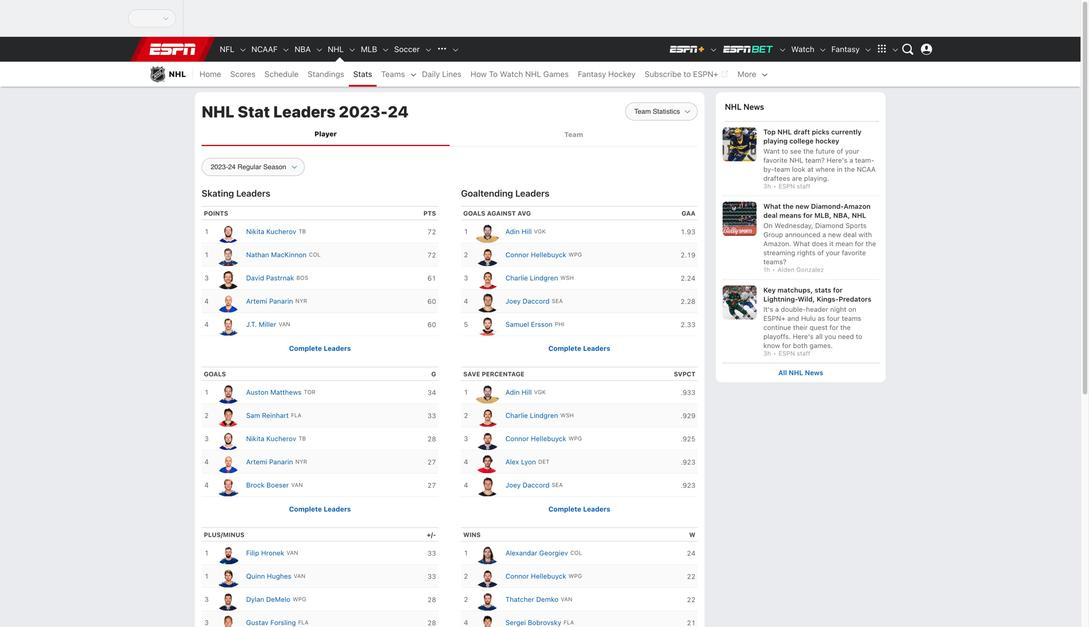 Task type: vqa. For each thing, say whether or not it's contained in the screenshot.


Task type: describe. For each thing, give the bounding box(es) containing it.
0 horizontal spatial news
[[743, 102, 764, 112]]

ncaaf image
[[282, 46, 290, 54]]

more sports image
[[452, 46, 459, 54]]

1 for charlie lindgren
[[464, 228, 468, 236]]

complete leaders link for joey daccord
[[548, 506, 610, 514]]

hockey
[[816, 137, 839, 145]]

fantasy hockey
[[578, 69, 636, 79]]

team link
[[450, 124, 698, 145]]

wpg for 2.19
[[569, 252, 582, 258]]

wild,
[[798, 295, 815, 303]]

3h for it's a double-header night on espn+ and hulu as four teams continue their quest for the playoffs. here's all you need to know for both games.
[[763, 350, 771, 357]]

top
[[763, 128, 776, 136]]

quest
[[810, 324, 828, 332]]

list containing top nhl draft picks currently playing college hockey
[[723, 127, 879, 357]]

skating
[[202, 188, 234, 199]]

on wednesday, diamond sports group announced a new deal with amazon. what does it mean for the streaming rights of your favorite teams? element
[[763, 220, 879, 267]]

artemi panarin image
[[214, 293, 242, 313]]

stats link
[[349, 62, 377, 87]]

charlie lindgren image for 3
[[474, 270, 501, 290]]

gonzalez
[[796, 266, 824, 274]]

streaming
[[763, 249, 795, 257]]

connor hellebuyck image
[[474, 568, 501, 588]]

the up team?
[[803, 147, 814, 155]]

auston matthews image
[[214, 384, 242, 404]]

complete for joey daccord
[[548, 506, 581, 514]]

more image
[[761, 71, 769, 79]]

to inside top nhl draft picks currently playing college hockey want to see the future of your favorite nhl team? here's a team- by-team look at where in the ncaa draftees are playing.
[[782, 147, 788, 155]]

fantasy for fantasy hockey
[[578, 69, 606, 79]]

more
[[738, 69, 756, 79]]

here's inside key matchups, stats for lightning-wild, kings-predators it's a double-header night on espn+ and hulu as four teams continue their quest for the playoffs. here's all you need to know for both games.
[[793, 333, 814, 341]]

the up means
[[783, 203, 794, 210]]

fla for goaltending leaders
[[564, 620, 574, 626]]

1 horizontal spatial 24
[[687, 550, 696, 558]]

nhl right all
[[789, 369, 803, 377]]

demelo
[[266, 596, 290, 604]]

what the new diamond-amazon deal means for mlb, nba, nhl image
[[723, 202, 757, 236]]

.925
[[681, 435, 696, 443]]

2 for thatcher demko
[[464, 573, 468, 581]]

filip
[[246, 550, 259, 557]]

espn for know
[[779, 350, 795, 357]]

0 horizontal spatial deal
[[763, 212, 778, 220]]

samuel ersson image
[[474, 316, 501, 336]]

night
[[830, 305, 847, 313]]

connor hellebuyck link for adin
[[474, 244, 566, 266]]

complete leaders for boeser
[[289, 506, 351, 514]]

28 for 28
[[428, 596, 436, 604]]

lindgren for 2
[[530, 412, 558, 420]]

tb for 1
[[299, 228, 306, 235]]

gustav
[[246, 619, 268, 627]]

nikita kucherov image for 1
[[214, 223, 242, 243]]

0 horizontal spatial nhl link
[[144, 62, 193, 87]]

espn staff for playing.
[[779, 183, 810, 190]]

and
[[787, 315, 799, 322]]

complete for brock boeser
[[289, 506, 322, 514]]

samuel
[[506, 321, 529, 329]]

thatcher demko
[[506, 596, 558, 604]]

to
[[489, 69, 498, 79]]

fantasy for fantasy
[[832, 44, 860, 54]]

0 horizontal spatial to
[[684, 69, 691, 79]]

fantasy hockey link
[[573, 62, 640, 87]]

stats
[[353, 69, 372, 79]]

all
[[778, 369, 787, 377]]

mlb link
[[356, 37, 382, 62]]

currently
[[831, 128, 862, 136]]

33 for 34
[[428, 412, 436, 420]]

key matchups, stats for lightning-wild, kings-predators element
[[763, 286, 879, 304]]

it's
[[763, 305, 773, 313]]

22 for demko
[[687, 596, 696, 604]]

complete for j.t. miller
[[289, 345, 322, 353]]

auston matthews link
[[214, 381, 302, 404]]

ersson
[[531, 321, 553, 329]]

2 left thatcher demko image at the left bottom of page
[[464, 596, 468, 604]]

external link image
[[721, 67, 729, 81]]

hill for connor
[[522, 228, 532, 236]]

brock boeser image
[[214, 477, 242, 497]]

joey daccord for 2.28
[[506, 297, 550, 305]]

nhl inside global navigation element
[[328, 44, 344, 54]]

1 vertical spatial news
[[805, 369, 823, 377]]

plus/minus
[[204, 532, 245, 539]]

team
[[774, 165, 790, 173]]

hill for charlie
[[522, 389, 532, 397]]

1 horizontal spatial more espn image
[[891, 46, 899, 54]]

4 for artemi panarin icon
[[204, 458, 209, 466]]

david pastrnak
[[246, 274, 294, 282]]

72 for kucherov
[[428, 228, 436, 236]]

key matchups, stats for lightning-wild, kings-predators image
[[723, 286, 757, 320]]

teams
[[381, 69, 405, 79]]

.923 for daccord
[[681, 482, 696, 490]]

picks
[[812, 128, 830, 136]]

3 for nikita kucherov
[[204, 435, 209, 443]]

wpg for 22
[[569, 573, 582, 580]]

all
[[816, 333, 823, 341]]

adin for charlie
[[506, 389, 520, 397]]

goaltending leaders
[[461, 188, 550, 199]]

nhl up playing
[[778, 128, 792, 136]]

.929
[[681, 412, 696, 420]]

a inside top nhl draft picks currently playing college hockey want to see the future of your favorite nhl team? here's a team- by-team look at where in the ncaa draftees are playing.
[[850, 156, 853, 164]]

3 28 from the top
[[428, 619, 436, 627]]

0 horizontal spatial espn bet image
[[722, 45, 774, 54]]

4 for joey daccord icon related to 2.28
[[464, 297, 468, 305]]

quinn hughes image
[[214, 568, 242, 588]]

adin hill for charlie
[[506, 389, 532, 397]]

0 horizontal spatial 24
[[388, 102, 409, 121]]

hellebuyck for georgiev
[[531, 573, 566, 581]]

amazon.
[[763, 240, 791, 248]]

adin hill for connor
[[506, 228, 532, 236]]

alexandar georgiev link
[[474, 542, 568, 565]]

as
[[818, 315, 825, 322]]

are
[[792, 174, 802, 182]]

j.t. miller
[[246, 321, 276, 329]]

stats
[[815, 286, 831, 294]]

3h for want to see the future of your favorite nhl team? here's a team- by-team look at where in the ncaa draftees are playing.
[[763, 183, 771, 190]]

4 for sergei bobrovsky "image" on the bottom left
[[464, 619, 468, 627]]

van for quinn hughes
[[294, 573, 305, 580]]

van for j.t. miller
[[279, 321, 290, 328]]

favorite inside what the new diamond-amazon deal means for mlb, nba, nhl on wednesday, diamond sports group announced a new deal with amazon. what does it mean for the streaming rights of your favorite teams?
[[842, 249, 866, 257]]

connor hellebuyck image for 2
[[474, 246, 501, 266]]

.923 for lyon
[[681, 459, 696, 467]]

announced
[[785, 231, 821, 239]]

joey daccord image for .923
[[474, 477, 501, 497]]

fantasy link
[[827, 37, 864, 62]]

3 for charlie lindgren
[[464, 274, 468, 282]]

nathan mackinnon image
[[214, 246, 242, 266]]

playing.
[[804, 174, 829, 182]]

61
[[428, 275, 436, 282]]

nikita kucherov for 3
[[246, 435, 296, 443]]

dylan demelo image
[[214, 591, 242, 611]]

complete leaders for daccord
[[548, 506, 610, 514]]

tb for 3
[[299, 436, 306, 442]]

for down playoffs. at bottom right
[[782, 342, 791, 350]]

nhl image
[[348, 46, 356, 54]]

0 vertical spatial espn+
[[693, 69, 718, 79]]

playoffs.
[[763, 333, 791, 341]]

nathan mackinnon
[[246, 251, 307, 259]]

draft
[[794, 128, 810, 136]]

complete leaders for ersson
[[548, 345, 610, 353]]

espn plus image
[[710, 46, 718, 54]]

nhl news
[[725, 102, 764, 112]]

1 for nikita kucherov
[[204, 389, 209, 397]]

gustav forsling
[[246, 619, 296, 627]]

wins
[[463, 532, 481, 539]]

nhl down external link icon on the top right
[[725, 102, 742, 112]]

here's inside top nhl draft picks currently playing college hockey want to see the future of your favorite nhl team? here's a team- by-team look at where in the ncaa draftees are playing.
[[827, 156, 848, 164]]

dylan
[[246, 596, 264, 604]]

1 left the quinn hughes image
[[204, 573, 209, 581]]

the right in
[[845, 165, 855, 173]]

alden
[[778, 266, 795, 274]]

schedule link
[[260, 62, 303, 87]]

nathan
[[246, 251, 269, 259]]

mlb
[[361, 44, 377, 54]]

espn staff for know
[[779, 350, 810, 357]]

miller
[[259, 321, 276, 329]]

nfl
[[220, 44, 234, 54]]

means
[[779, 212, 801, 220]]

home
[[200, 69, 221, 79]]

goals for goals
[[204, 371, 226, 378]]

lindgren for 3
[[530, 274, 558, 282]]

nhl stat leaders 2023-24
[[202, 102, 409, 121]]

alexandar georgiev image
[[474, 545, 501, 565]]

joey daccord link for .923
[[474, 474, 550, 497]]

vgk for hellebuyck
[[534, 228, 546, 235]]

top nhl draft picks currently playing college hockey image
[[723, 127, 757, 161]]

charlie lindgren link for 3
[[474, 267, 558, 290]]

at
[[807, 165, 814, 173]]

0 horizontal spatial new
[[796, 203, 809, 210]]

in
[[837, 165, 843, 173]]

connor hellebuyck for hill
[[506, 251, 566, 259]]

filip hronek link
[[214, 542, 284, 565]]

nikita for 1
[[246, 228, 264, 236]]

team-
[[855, 156, 874, 164]]

mackinnon
[[271, 251, 307, 259]]

sam
[[246, 412, 260, 420]]

want
[[763, 147, 780, 155]]

how
[[471, 69, 487, 79]]

percentage
[[482, 371, 525, 378]]

thatcher demko link
[[474, 589, 558, 611]]

artemi panarin image
[[214, 454, 242, 474]]

wednesday,
[[775, 222, 813, 230]]

all nhl news link
[[778, 369, 823, 377]]

adin for connor
[[506, 228, 520, 236]]

a inside key matchups, stats for lightning-wild, kings-predators it's a double-header night on espn+ and hulu as four teams continue their quest for the playoffs. here's all you need to know for both games.
[[775, 305, 779, 313]]

1 left nathan mackinnon image
[[204, 251, 209, 259]]

subscribe
[[645, 69, 681, 79]]

goals for goals against avg
[[463, 210, 485, 217]]

for down with
[[855, 240, 864, 248]]

4 for brock boeser image
[[204, 482, 209, 489]]

playing
[[763, 137, 788, 145]]

w
[[689, 532, 696, 539]]

joey daccord image for 2.28
[[474, 293, 501, 313]]

daccord for .923
[[523, 482, 550, 489]]

5
[[464, 321, 468, 329]]

nfl image
[[239, 46, 247, 54]]

artemi panarin link for brock
[[214, 451, 293, 474]]

1 horizontal spatial deal
[[843, 231, 857, 239]]

your inside what the new diamond-amazon deal means for mlb, nba, nhl on wednesday, diamond sports group announced a new deal with amazon. what does it mean for the streaming rights of your favorite teams?
[[826, 249, 840, 257]]

1 horizontal spatial espn bet image
[[779, 46, 787, 54]]

sea for 2.28
[[552, 298, 563, 305]]

dylan demelo link
[[214, 589, 290, 611]]

espn+ image
[[669, 45, 705, 54]]

teams
[[842, 315, 861, 322]]

of inside what the new diamond-amazon deal means for mlb, nba, nhl on wednesday, diamond sports group announced a new deal with amazon. what does it mean for the streaming rights of your favorite teams?
[[817, 249, 824, 257]]

nhl down see
[[790, 156, 803, 164]]

1 horizontal spatial new
[[828, 231, 841, 239]]

thatcher
[[506, 596, 534, 604]]



Task type: locate. For each thing, give the bounding box(es) containing it.
of down does at top
[[817, 249, 824, 257]]

72 for mackinnon
[[428, 251, 436, 259]]

4 for the j.t. miller icon
[[204, 321, 209, 329]]

1.93
[[681, 228, 696, 236]]

for down four
[[830, 324, 838, 332]]

3 connor from the top
[[506, 573, 529, 581]]

charlie lindgren for 3
[[506, 274, 558, 282]]

1 vertical spatial 28
[[428, 596, 436, 604]]

1 vertical spatial adin
[[506, 389, 520, 397]]

soccer
[[394, 44, 420, 54]]

3h
[[763, 183, 771, 190], [763, 350, 771, 357]]

profile management image
[[921, 44, 932, 55]]

of right future
[[837, 147, 843, 155]]

mlb,
[[815, 212, 831, 220]]

connor hellebuyck link up thatcher
[[474, 565, 566, 588]]

27 for panarin
[[428, 459, 436, 467]]

2 vgk from the top
[[534, 389, 546, 396]]

espn for playing.
[[779, 183, 795, 190]]

1 wsh from the top
[[560, 275, 574, 281]]

van right miller
[[279, 321, 290, 328]]

goals against avg
[[463, 210, 531, 217]]

the down with
[[866, 240, 876, 248]]

panarin for brock boeser
[[269, 458, 293, 466]]

1 horizontal spatial espn+
[[763, 315, 786, 322]]

adin hill image
[[474, 223, 501, 243], [474, 384, 501, 404]]

3 connor hellebuyck from the top
[[506, 573, 566, 581]]

complete leaders link for samuel ersson
[[548, 345, 610, 353]]

connor hellebuyck image
[[474, 246, 501, 266], [474, 431, 501, 451]]

2 charlie from the top
[[506, 412, 528, 420]]

favorite inside top nhl draft picks currently playing college hockey want to see the future of your favorite nhl team? here's a team- by-team look at where in the ncaa draftees are playing.
[[763, 156, 788, 164]]

3 33 from the top
[[428, 573, 436, 581]]

0 vertical spatial favorite
[[763, 156, 788, 164]]

4 for artemi panarin image on the left
[[204, 297, 209, 305]]

what the new diamond-amazon deal means for mlb, nba, nhl element
[[763, 202, 879, 220]]

0 vertical spatial vgk
[[534, 228, 546, 235]]

2 sea from the top
[[552, 482, 563, 489]]

does
[[812, 240, 828, 248]]

watch image
[[819, 46, 827, 54]]

1 nyr from the top
[[295, 298, 307, 305]]

nikita kucherov link for 3
[[214, 428, 296, 451]]

artemi panarin for pastrnak
[[246, 297, 293, 305]]

nikita kucherov down sam reinhart
[[246, 435, 296, 443]]

favorite down mean
[[842, 249, 866, 257]]

espn bet image up more
[[722, 45, 774, 54]]

2 tb from the top
[[299, 436, 306, 442]]

1 22 from the top
[[687, 573, 696, 581]]

more link
[[733, 62, 761, 87]]

0 vertical spatial nikita kucherov image
[[214, 223, 242, 243]]

charlie lindgren image
[[474, 270, 501, 290], [474, 407, 501, 427]]

1 vertical spatial 3h
[[763, 350, 771, 357]]

0 vertical spatial tb
[[299, 228, 306, 235]]

for
[[803, 212, 813, 220], [855, 240, 864, 248], [833, 286, 843, 294], [830, 324, 838, 332], [782, 342, 791, 350]]

espn+
[[693, 69, 718, 79], [763, 315, 786, 322]]

adin hill link for connor
[[474, 220, 532, 243]]

1 down goals against avg
[[464, 228, 468, 236]]

four
[[827, 315, 840, 322]]

0 vertical spatial kucherov
[[266, 228, 296, 236]]

2 nikita from the top
[[246, 435, 264, 443]]

predators
[[839, 295, 872, 303]]

2 22 from the top
[[687, 596, 696, 604]]

your inside top nhl draft picks currently playing college hockey want to see the future of your favorite nhl team? here's a team- by-team look at where in the ncaa draftees are playing.
[[845, 147, 859, 155]]

1 33 from the top
[[428, 412, 436, 420]]

2 charlie lindgren from the top
[[506, 412, 558, 420]]

33
[[428, 412, 436, 420], [428, 550, 436, 558], [428, 573, 436, 581]]

1 vertical spatial 33
[[428, 550, 436, 558]]

22 for hellebuyck
[[687, 573, 696, 581]]

28 left sergei bobrovsky "image" on the bottom left
[[428, 619, 436, 627]]

david pastrnak image
[[214, 270, 242, 290]]

27
[[428, 459, 436, 467], [428, 482, 436, 490]]

1 staff from the top
[[797, 183, 810, 190]]

1 hill from the top
[[522, 228, 532, 236]]

connor hellebuyck image up alex lyon image
[[474, 431, 501, 451]]

standings page main content
[[190, 92, 716, 628]]

nba image
[[315, 46, 323, 54]]

1 vertical spatial 24
[[687, 550, 696, 558]]

27 left alex lyon image
[[428, 459, 436, 467]]

for left mlb,
[[803, 212, 813, 220]]

0 vertical spatial joey
[[506, 297, 521, 305]]

1 vertical spatial 22
[[687, 596, 696, 604]]

0 vertical spatial adin hill
[[506, 228, 532, 236]]

espn staff down both
[[779, 350, 810, 357]]

0 vertical spatial adin hill image
[[474, 223, 501, 243]]

hockey
[[608, 69, 636, 79]]

2 .923 from the top
[[681, 482, 696, 490]]

a right it's
[[775, 305, 779, 313]]

adin hill image for charlie lindgren
[[474, 384, 501, 404]]

subscribe to espn+ link
[[640, 62, 733, 87]]

top nhl draft picks currently playing college hockey element
[[763, 127, 879, 146]]

nikita kucherov link down sam on the left bottom
[[214, 428, 296, 451]]

espn+ inside key matchups, stats for lightning-wild, kings-predators it's a double-header night on espn+ and hulu as four teams continue their quest for the playoffs. here's all you need to know for both games.
[[763, 315, 786, 322]]

1 charlie lindgren link from the top
[[474, 267, 558, 290]]

60 for panarin
[[428, 298, 436, 306]]

1 down save
[[464, 389, 468, 397]]

save
[[463, 371, 480, 378]]

connor for adin
[[506, 251, 529, 259]]

staff
[[797, 183, 810, 190], [797, 350, 810, 357]]

connor hellebuyck up the lyon on the left bottom
[[506, 435, 566, 443]]

complete leaders link for j.t. miller
[[289, 345, 351, 353]]

28 down '34'
[[428, 435, 436, 443]]

nikita kucherov up nathan mackinnon
[[246, 228, 296, 236]]

joey daccord image
[[474, 293, 501, 313], [474, 477, 501, 497]]

player
[[314, 130, 337, 138]]

0 vertical spatial col
[[309, 252, 321, 258]]

1 vertical spatial nyr
[[295, 459, 307, 465]]

daccord for 2.28
[[523, 297, 550, 305]]

artemi panarin for kucherov
[[246, 458, 293, 466]]

2 staff from the top
[[797, 350, 810, 357]]

tab list
[[202, 123, 698, 146]]

1 vertical spatial connor hellebuyck
[[506, 435, 566, 443]]

fla for skating leaders
[[298, 620, 309, 626]]

1 daccord from the top
[[523, 297, 550, 305]]

fla
[[291, 412, 302, 419], [298, 620, 309, 626], [564, 620, 574, 626]]

1 vertical spatial hill
[[522, 389, 532, 397]]

van for thatcher demko
[[561, 597, 572, 603]]

favorite
[[763, 156, 788, 164], [842, 249, 866, 257]]

2 hill from the top
[[522, 389, 532, 397]]

charlie lindgren for 2
[[506, 412, 558, 420]]

2 joey daccord from the top
[[506, 482, 550, 489]]

1 connor hellebuyck from the top
[[506, 251, 566, 259]]

2.33
[[681, 321, 696, 329]]

nikita kucherov image
[[214, 223, 242, 243], [214, 431, 242, 451]]

4 for .923 joey daccord icon
[[464, 482, 468, 489]]

watch inside "link"
[[791, 44, 815, 54]]

charlie lindgren up samuel ersson
[[506, 274, 558, 282]]

connor hellebuyck down avg
[[506, 251, 566, 259]]

sergei
[[506, 619, 526, 627]]

tab list inside standings page main content
[[202, 123, 698, 146]]

here's
[[827, 156, 848, 164], [793, 333, 814, 341]]

for up kings- at right top
[[833, 286, 843, 294]]

0 vertical spatial lindgren
[[530, 274, 558, 282]]

1 vertical spatial wsh
[[560, 412, 574, 419]]

daily lines
[[422, 69, 461, 79]]

artemi panarin up brock boeser
[[246, 458, 293, 466]]

0 vertical spatial 28
[[428, 435, 436, 443]]

27 for boeser
[[428, 482, 436, 490]]

2 nikita kucherov link from the top
[[214, 428, 296, 451]]

sam reinhart image
[[214, 407, 242, 427]]

0 vertical spatial adin hill link
[[474, 220, 532, 243]]

sam reinhart link
[[214, 405, 289, 427]]

1 vertical spatial charlie
[[506, 412, 528, 420]]

kucherov for 1
[[266, 228, 296, 236]]

1 vertical spatial daccord
[[523, 482, 550, 489]]

nikita
[[246, 228, 264, 236], [246, 435, 264, 443]]

1 left "filip hronek" image
[[204, 550, 209, 557]]

gustav forsling image
[[214, 615, 242, 628]]

col for nathan mackinnon
[[309, 252, 321, 258]]

2 artemi panarin from the top
[[246, 458, 293, 466]]

thatcher demko image
[[474, 591, 501, 611]]

2 nikita kucherov from the top
[[246, 435, 296, 443]]

2 nikita kucherov image from the top
[[214, 431, 242, 451]]

0 vertical spatial hellebuyck
[[531, 251, 566, 259]]

connor for alexandar
[[506, 573, 529, 581]]

1 adin hill from the top
[[506, 228, 532, 236]]

nikita kucherov link for 1
[[214, 220, 296, 243]]

2 charlie lindgren link from the top
[[474, 405, 558, 427]]

fantasy image
[[864, 46, 872, 54]]

what down announced
[[793, 240, 810, 248]]

1 connor from the top
[[506, 251, 529, 259]]

want to see the future of your favorite nhl team? here's a team-by-team look at where in the ncaa draftees are playing. element
[[763, 146, 879, 183]]

you
[[825, 333, 836, 341]]

4 left brock boeser image
[[204, 482, 209, 489]]

1 vertical spatial of
[[817, 249, 824, 257]]

0 horizontal spatial col
[[309, 252, 321, 258]]

2 artemi panarin link from the top
[[214, 451, 293, 474]]

nhl left games in the top of the page
[[525, 69, 541, 79]]

joey up samuel ersson link
[[506, 297, 521, 305]]

the inside key matchups, stats for lightning-wild, kings-predators it's a double-header night on espn+ and hulu as four teams continue their quest for the playoffs. here's all you need to know for both games.
[[840, 324, 851, 332]]

nhl left stat
[[202, 102, 234, 121]]

1 vertical spatial fantasy
[[578, 69, 606, 79]]

j.t. miller link
[[214, 313, 276, 336]]

daily lines link
[[417, 62, 466, 87]]

goals
[[463, 210, 485, 217], [204, 371, 226, 378]]

2.24
[[681, 275, 696, 282]]

0 vertical spatial artemi panarin
[[246, 297, 293, 305]]

complete leaders for miller
[[289, 345, 351, 353]]

1 vertical spatial joey daccord link
[[474, 474, 550, 497]]

lines
[[442, 69, 461, 79]]

1 27 from the top
[[428, 459, 436, 467]]

where
[[816, 165, 835, 173]]

2 3h from the top
[[763, 350, 771, 357]]

joey daccord
[[506, 297, 550, 305], [506, 482, 550, 489]]

1 72 from the top
[[428, 228, 436, 236]]

1 charlie from the top
[[506, 274, 528, 282]]

0 horizontal spatial goals
[[204, 371, 226, 378]]

1 horizontal spatial here's
[[827, 156, 848, 164]]

0 vertical spatial adin
[[506, 228, 520, 236]]

connor hellebuyck image for 3
[[474, 431, 501, 451]]

0 vertical spatial deal
[[763, 212, 778, 220]]

tor
[[304, 389, 316, 396]]

0 vertical spatial charlie lindgren
[[506, 274, 558, 282]]

deal up mean
[[843, 231, 857, 239]]

2 28 from the top
[[428, 596, 436, 604]]

nhl down amazon
[[852, 212, 866, 220]]

1 hellebuyck from the top
[[531, 251, 566, 259]]

nhl inside standings page main content
[[202, 102, 234, 121]]

skating leaders
[[202, 188, 270, 199]]

forsling
[[270, 619, 296, 627]]

33 for 33
[[428, 573, 436, 581]]

list
[[723, 127, 879, 357]]

hill down percentage
[[522, 389, 532, 397]]

kucherov up nathan mackinnon
[[266, 228, 296, 236]]

2 vertical spatial connor
[[506, 573, 529, 581]]

hill down avg
[[522, 228, 532, 236]]

1 adin hill link from the top
[[474, 220, 532, 243]]

your down it
[[826, 249, 840, 257]]

player link
[[202, 124, 450, 145]]

1 espn staff from the top
[[779, 183, 810, 190]]

van for filip hronek
[[287, 550, 298, 557]]

2 adin hill image from the top
[[474, 384, 501, 404]]

joey daccord link for 2.28
[[474, 290, 550, 313]]

new up it
[[828, 231, 841, 239]]

charlie lindgren link for 2
[[474, 405, 558, 427]]

here's down their
[[793, 333, 814, 341]]

2 hellebuyck from the top
[[531, 435, 566, 443]]

1 lindgren from the top
[[530, 274, 558, 282]]

schedule
[[265, 69, 299, 79]]

2 wsh from the top
[[560, 412, 574, 419]]

avg
[[518, 210, 531, 217]]

artemi down david
[[246, 297, 267, 305]]

3 for gustav forsling
[[204, 619, 209, 627]]

news
[[743, 102, 764, 112], [805, 369, 823, 377]]

games
[[543, 69, 569, 79]]

wsh
[[560, 275, 574, 281], [560, 412, 574, 419]]

1 horizontal spatial a
[[822, 231, 826, 239]]

staff for playing.
[[797, 183, 810, 190]]

1 vertical spatial joey
[[506, 482, 521, 489]]

wpg for .925
[[569, 436, 582, 442]]

1 28 from the top
[[428, 435, 436, 443]]

2 for charlie lindgren
[[464, 251, 468, 259]]

2 artemi from the top
[[246, 458, 267, 466]]

2 vertical spatial 28
[[428, 619, 436, 627]]

artemi panarin link for j.t.
[[214, 290, 293, 313]]

+/-
[[427, 532, 436, 539]]

2 nyr from the top
[[295, 459, 307, 465]]

1 joey daccord link from the top
[[474, 290, 550, 313]]

espn staff down are
[[779, 183, 810, 190]]

72 down pts
[[428, 228, 436, 236]]

van right hronek
[[287, 550, 298, 557]]

lindgren up ersson at the bottom
[[530, 274, 558, 282]]

1 vertical spatial artemi
[[246, 458, 267, 466]]

4 left alex lyon image
[[464, 458, 468, 466]]

espn more sports home page image
[[433, 41, 450, 58]]

adin hill link for charlie
[[474, 381, 532, 404]]

1 vertical spatial lindgren
[[530, 412, 558, 420]]

0 horizontal spatial of
[[817, 249, 824, 257]]

0 vertical spatial 24
[[388, 102, 409, 121]]

1 vertical spatial new
[[828, 231, 841, 239]]

3 for dylan demelo
[[204, 596, 209, 604]]

0 vertical spatial charlie
[[506, 274, 528, 282]]

1 vertical spatial staff
[[797, 350, 810, 357]]

espn bet image
[[722, 45, 774, 54], [779, 46, 787, 54]]

artemi for j.t.
[[246, 297, 267, 305]]

goaltending
[[461, 188, 513, 199]]

1 for connor hellebuyck
[[464, 389, 468, 397]]

of inside top nhl draft picks currently playing college hockey want to see the future of your favorite nhl team? here's a team- by-team look at where in the ncaa draftees are playing.
[[837, 147, 843, 155]]

0 vertical spatial 33
[[428, 412, 436, 420]]

hellebuyck for hill
[[531, 251, 566, 259]]

artemi panarin down david pastrnak at top
[[246, 297, 293, 305]]

3 hellebuyck from the top
[[531, 573, 566, 581]]

adin hill link
[[474, 220, 532, 243], [474, 381, 532, 404]]

28 for 27
[[428, 435, 436, 443]]

stat
[[238, 102, 270, 121]]

1 vertical spatial charlie lindgren link
[[474, 405, 558, 427]]

espn
[[779, 183, 795, 190], [779, 350, 795, 357]]

daccord up ersson at the bottom
[[523, 297, 550, 305]]

1 vertical spatial .923
[[681, 482, 696, 490]]

1 connor hellebuyck link from the top
[[474, 244, 566, 266]]

1 horizontal spatial what
[[793, 240, 810, 248]]

hronek
[[261, 550, 284, 557]]

see
[[790, 147, 802, 155]]

scores
[[230, 69, 256, 79]]

nhl left nhl image
[[328, 44, 344, 54]]

nikita kucherov image down 'points'
[[214, 223, 242, 243]]

1 for thatcher demko
[[464, 550, 468, 557]]

1 joey daccord from the top
[[506, 297, 550, 305]]

2 espn from the top
[[779, 350, 795, 357]]

col right the georgiev
[[570, 550, 582, 557]]

connor hellebuyck link for alexandar
[[474, 565, 566, 588]]

2 adin from the top
[[506, 389, 520, 397]]

0 vertical spatial wsh
[[560, 275, 574, 281]]

1 artemi panarin from the top
[[246, 297, 293, 305]]

0 vertical spatial joey daccord
[[506, 297, 550, 305]]

0 vertical spatial daccord
[[523, 297, 550, 305]]

1 vertical spatial nikita kucherov
[[246, 435, 296, 443]]

watch left watch image
[[791, 44, 815, 54]]

van for brock boeser
[[291, 482, 303, 489]]

standings link
[[303, 62, 349, 87]]

joey daccord for .923
[[506, 482, 550, 489]]

adin hill image for connor hellebuyck
[[474, 223, 501, 243]]

sea for .923
[[552, 482, 563, 489]]

1 artemi from the top
[[246, 297, 267, 305]]

sea
[[552, 298, 563, 305], [552, 482, 563, 489]]

tb down tor
[[299, 436, 306, 442]]

joey for .923
[[506, 482, 521, 489]]

2 vertical spatial connor hellebuyck link
[[474, 565, 566, 588]]

0 horizontal spatial fantasy
[[578, 69, 606, 79]]

diamond-
[[811, 203, 844, 210]]

4 for alex lyon image
[[464, 458, 468, 466]]

team?
[[805, 156, 825, 164]]

2 33 from the top
[[428, 550, 436, 558]]

van
[[279, 321, 290, 328], [291, 482, 303, 489], [287, 550, 298, 557], [294, 573, 305, 580], [561, 597, 572, 603]]

2 adin hill link from the top
[[474, 381, 532, 404]]

0 vertical spatial charlie lindgren link
[[474, 267, 558, 290]]

2 lindgren from the top
[[530, 412, 558, 420]]

brock boeser
[[246, 482, 289, 489]]

24
[[388, 102, 409, 121], [687, 550, 696, 558]]

panarin for j.t. miller
[[269, 297, 293, 305]]

what the new diamond-amazon deal means for mlb, nba, nhl on wednesday, diamond sports group announced a new deal with amazon. what does it mean for the streaming rights of your favorite teams?
[[763, 203, 876, 266]]

connor
[[506, 251, 529, 259], [506, 435, 529, 443], [506, 573, 529, 581]]

sports
[[846, 222, 867, 230]]

global navigation element
[[144, 37, 937, 62]]

1 joey from the top
[[506, 297, 521, 305]]

1 vertical spatial espn
[[779, 350, 795, 357]]

david
[[246, 274, 264, 282]]

nikita down sam on the left bottom
[[246, 435, 264, 443]]

charlie for 2
[[506, 412, 528, 420]]

double-
[[781, 305, 806, 313]]

connor up thatcher demko link
[[506, 573, 529, 581]]

0 vertical spatial connor hellebuyck
[[506, 251, 566, 259]]

2 joey from the top
[[506, 482, 521, 489]]

nhl left home
[[169, 69, 186, 79]]

1 panarin from the top
[[269, 297, 293, 305]]

connor down avg
[[506, 251, 529, 259]]

sergei bobrovsky
[[506, 619, 561, 627]]

j.t. miller image
[[214, 316, 242, 336]]

2 connor hellebuyck from the top
[[506, 435, 566, 443]]

2 vertical spatial to
[[856, 333, 862, 341]]

1 vertical spatial watch
[[500, 69, 523, 79]]

espn down draftees
[[779, 183, 795, 190]]

georgiev
[[539, 550, 568, 557]]

the up "need"
[[840, 324, 851, 332]]

24 down w
[[687, 550, 696, 558]]

it's a double-header night on espn+ and hulu as four teams continue their quest for the playoffs. here's all you need to know for both games. element
[[763, 304, 879, 350]]

2 for connor hellebuyck
[[464, 412, 468, 420]]

soccer image
[[424, 46, 432, 54]]

it
[[829, 240, 834, 248]]

artemi panarin link up brock
[[214, 451, 293, 474]]

save percentage
[[463, 371, 525, 378]]

sergei bobrovsky image
[[474, 615, 501, 628]]

27 up +/-
[[428, 482, 436, 490]]

2 espn staff from the top
[[779, 350, 810, 357]]

1 vertical spatial nikita
[[246, 435, 264, 443]]

1 adin hill image from the top
[[474, 223, 501, 243]]

2 adin hill from the top
[[506, 389, 532, 397]]

1 vertical spatial connor hellebuyck image
[[474, 431, 501, 451]]

phi
[[555, 321, 564, 328]]

0 vertical spatial staff
[[797, 183, 810, 190]]

new
[[796, 203, 809, 210], [828, 231, 841, 239]]

2 72 from the top
[[428, 251, 436, 259]]

to inside key matchups, stats for lightning-wild, kings-predators it's a double-header night on espn+ and hulu as four teams continue their quest for the playoffs. here's all you need to know for both games.
[[856, 333, 862, 341]]

more espn image
[[873, 41, 890, 58], [891, 46, 899, 54]]

1 vertical spatial col
[[570, 550, 582, 557]]

news down games.
[[805, 369, 823, 377]]

mlb image
[[382, 46, 390, 54]]

alex lyon image
[[474, 454, 501, 474]]

1 .923 from the top
[[681, 459, 696, 467]]

wpg for 28
[[293, 597, 306, 603]]

adin hill down percentage
[[506, 389, 532, 397]]

2023-
[[339, 102, 388, 121]]

connor hellebuyck link down avg
[[474, 244, 566, 266]]

matchups,
[[778, 286, 813, 294]]

3h down know
[[763, 350, 771, 357]]

nikita kucherov for 1
[[246, 228, 296, 236]]

2 joey daccord link from the top
[[474, 474, 550, 497]]

joey for 2.28
[[506, 297, 521, 305]]

1 adin from the top
[[506, 228, 520, 236]]

daccord down the lyon on the left bottom
[[523, 482, 550, 489]]

0 vertical spatial 3h
[[763, 183, 771, 190]]

1 nikita from the top
[[246, 228, 264, 236]]

nhl inside what the new diamond-amazon deal means for mlb, nba, nhl on wednesday, diamond sports group announced a new deal with amazon. what does it mean for the streaming rights of your favorite teams?
[[852, 212, 866, 220]]

adin hill link down against
[[474, 220, 532, 243]]

2 60 from the top
[[428, 321, 436, 329]]

charlie lindgren link up samuel
[[474, 267, 558, 290]]

1 horizontal spatial of
[[837, 147, 843, 155]]

to right "need"
[[856, 333, 862, 341]]

1 horizontal spatial nhl link
[[323, 37, 348, 62]]

espn+ left external link icon on the top right
[[693, 69, 718, 79]]

van right hughes
[[294, 573, 305, 580]]

hellebuyck up det
[[531, 435, 566, 443]]

adin down percentage
[[506, 389, 520, 397]]

1 nikita kucherov image from the top
[[214, 223, 242, 243]]

1 for david pastrnak
[[204, 228, 209, 236]]

1 vertical spatial nikita kucherov link
[[214, 428, 296, 451]]

2 vertical spatial connor hellebuyck
[[506, 573, 566, 581]]

look
[[792, 165, 806, 173]]

nikita kucherov link up nathan
[[214, 220, 296, 243]]

hill
[[522, 228, 532, 236], [522, 389, 532, 397]]

joey
[[506, 297, 521, 305], [506, 482, 521, 489]]

staff for know
[[797, 350, 810, 357]]

72
[[428, 228, 436, 236], [428, 251, 436, 259]]

2 panarin from the top
[[269, 458, 293, 466]]

1 60 from the top
[[428, 298, 436, 306]]

artemi panarin link
[[214, 290, 293, 313], [214, 451, 293, 474]]

0 horizontal spatial favorite
[[763, 156, 788, 164]]

0 horizontal spatial more espn image
[[873, 41, 890, 58]]

fla right reinhart in the left of the page
[[291, 412, 302, 419]]

2 daccord from the top
[[523, 482, 550, 489]]

1 vertical spatial 27
[[428, 482, 436, 490]]

1 charlie lindgren image from the top
[[474, 270, 501, 290]]

4 up wins
[[464, 482, 468, 489]]

nikita kucherov image for 3
[[214, 431, 242, 451]]

0 vertical spatial espn staff
[[779, 183, 810, 190]]

auston
[[246, 389, 268, 397]]

0 horizontal spatial here's
[[793, 333, 814, 341]]

1 espn from the top
[[779, 183, 795, 190]]

filip hronek image
[[214, 545, 242, 565]]

group
[[763, 231, 783, 239]]

2 connor hellebuyck link from the top
[[474, 428, 566, 451]]

auston matthews
[[246, 389, 302, 397]]

2 horizontal spatial to
[[856, 333, 862, 341]]

2 charlie lindgren image from the top
[[474, 407, 501, 427]]

nyr for david pastrnak
[[295, 298, 307, 305]]

0 vertical spatial connor
[[506, 251, 529, 259]]

1 kucherov from the top
[[266, 228, 296, 236]]

.933
[[681, 389, 696, 397]]

1 vertical spatial kucherov
[[266, 435, 296, 443]]

kucherov for 3
[[266, 435, 296, 443]]

nfl link
[[215, 37, 239, 62]]

lindgren up det
[[530, 412, 558, 420]]

a inside what the new diamond-amazon deal means for mlb, nba, nhl on wednesday, diamond sports group announced a new deal with amazon. what does it mean for the streaming rights of your favorite teams?
[[822, 231, 826, 239]]

3h down draftees
[[763, 183, 771, 190]]

3 for connor hellebuyck
[[464, 435, 468, 443]]

1 joey daccord image from the top
[[474, 293, 501, 313]]

a up does at top
[[822, 231, 826, 239]]

panarin
[[269, 297, 293, 305], [269, 458, 293, 466]]

1 nikita kucherov link from the top
[[214, 220, 296, 243]]

2 vertical spatial a
[[775, 305, 779, 313]]

to left see
[[782, 147, 788, 155]]

0 vertical spatial 27
[[428, 459, 436, 467]]

1 sea from the top
[[552, 298, 563, 305]]

0 vertical spatial what
[[763, 203, 781, 210]]

4 left the j.t. miller icon
[[204, 321, 209, 329]]

panarin up boeser
[[269, 458, 293, 466]]

to right subscribe
[[684, 69, 691, 79]]

0 horizontal spatial espn+
[[693, 69, 718, 79]]

2 kucherov from the top
[[266, 435, 296, 443]]

fla right forsling
[[298, 620, 309, 626]]

1 connor hellebuyck image from the top
[[474, 246, 501, 266]]

fantasy inside global navigation element
[[832, 44, 860, 54]]

tab list containing player
[[202, 123, 698, 146]]

watch right to
[[500, 69, 523, 79]]

1 charlie lindgren from the top
[[506, 274, 558, 282]]

news up top at the top right of the page
[[743, 102, 764, 112]]

2
[[464, 251, 468, 259], [204, 412, 209, 420], [464, 412, 468, 420], [464, 573, 468, 581], [464, 596, 468, 604]]

hellebuyck down avg
[[531, 251, 566, 259]]

joey daccord link up samuel ersson link
[[474, 290, 550, 313]]

1 nikita kucherov from the top
[[246, 228, 296, 236]]

1 vertical spatial joey daccord
[[506, 482, 550, 489]]

1 tb from the top
[[299, 228, 306, 235]]

1 3h from the top
[[763, 183, 771, 190]]

lindgren
[[530, 274, 558, 282], [530, 412, 558, 420]]

0 vertical spatial espn
[[779, 183, 795, 190]]

1 vgk from the top
[[534, 228, 546, 235]]

1 vertical spatial connor
[[506, 435, 529, 443]]

3 connor hellebuyck link from the top
[[474, 565, 566, 588]]

1 vertical spatial 60
[[428, 321, 436, 329]]

joey down the alex
[[506, 482, 521, 489]]

2 connor hellebuyck image from the top
[[474, 431, 501, 451]]

wsh for 3
[[560, 275, 574, 281]]

teams image
[[410, 71, 417, 79]]

nyr for nikita kucherov
[[295, 459, 307, 465]]

2 27 from the top
[[428, 482, 436, 490]]

1 down 'points'
[[204, 228, 209, 236]]

2 connor from the top
[[506, 435, 529, 443]]

2 joey daccord image from the top
[[474, 477, 501, 497]]

2 down save
[[464, 412, 468, 420]]

1 vertical spatial espn+
[[763, 315, 786, 322]]

adin hill down avg
[[506, 228, 532, 236]]

a left team-
[[850, 156, 853, 164]]

1 vertical spatial goals
[[204, 371, 226, 378]]

1 vertical spatial tb
[[299, 436, 306, 442]]

standings
[[308, 69, 344, 79]]

1 artemi panarin link from the top
[[214, 290, 293, 313]]

0 vertical spatial 60
[[428, 298, 436, 306]]

artemi up brock
[[246, 458, 267, 466]]



